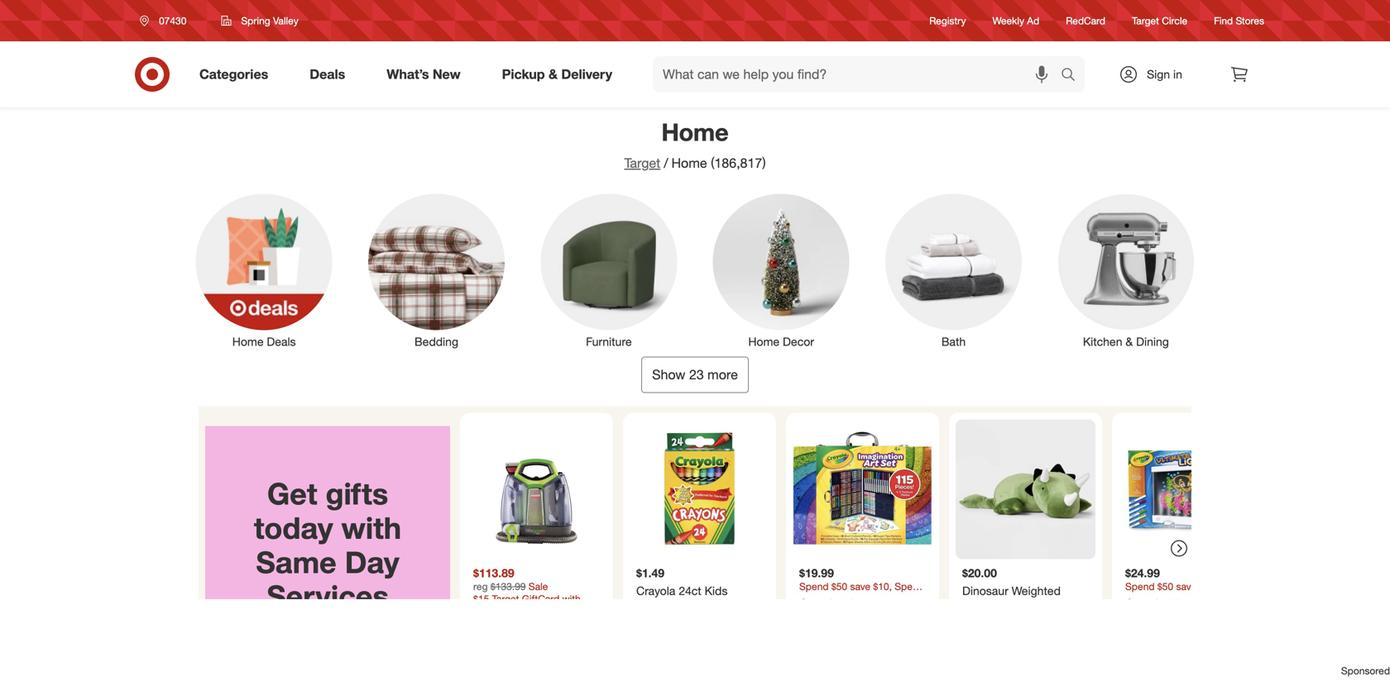 Task type: vqa. For each thing, say whether or not it's contained in the screenshot.
Ruby
no



Task type: describe. For each thing, give the bounding box(es) containing it.
$24.99
[[1125, 567, 1160, 581]]

x
[[1199, 597, 1205, 611]]

show
[[652, 367, 686, 383]]

imagination
[[799, 611, 860, 626]]

crayola 115pc imagination art set with case
[[799, 597, 924, 640]]

crayola 11.5" x 18" ultimate light board image
[[1119, 420, 1259, 560]]

pickup & delivery link
[[488, 56, 633, 93]]

show 23 more
[[652, 367, 738, 383]]

in
[[1173, 67, 1182, 82]]

throw
[[1023, 599, 1056, 613]]

decor
[[783, 335, 814, 349]]

& for kitchen
[[1126, 335, 1133, 349]]

home deals
[[232, 335, 296, 349]]

bissell little green proheat portable deep cleaner - 2513g image
[[467, 420, 607, 560]]

delivery
[[561, 66, 612, 82]]

show 23 more button
[[641, 357, 749, 394]]

registry
[[929, 14, 966, 27]]

reg
[[473, 581, 488, 593]]

case
[[799, 626, 826, 640]]

bedding
[[415, 335, 458, 349]]

services
[[267, 579, 389, 615]]

$20.00
[[962, 567, 997, 581]]

dinosaur
[[962, 584, 1009, 599]]

115pc
[[842, 597, 874, 611]]

bath link
[[874, 191, 1033, 351]]

home decor link
[[702, 191, 861, 351]]

redcard
[[1066, 14, 1106, 27]]

deals link
[[296, 56, 366, 93]]

& for pickup
[[549, 66, 558, 82]]

sign in link
[[1105, 56, 1208, 93]]

green
[[962, 613, 994, 628]]

gifts
[[326, 476, 388, 512]]

07430 button
[[129, 6, 204, 36]]

sign in
[[1147, 67, 1182, 82]]

home for home deals
[[232, 335, 264, 349]]

crayola 115pc imagination art set with case image
[[793, 420, 933, 560]]

carousel region
[[199, 407, 1265, 682]]

with inside "crayola 115pc imagination art set with case"
[[903, 611, 924, 626]]

get gifts today with same day services
[[254, 476, 402, 615]]

redcard link
[[1066, 14, 1106, 28]]

get
[[267, 476, 317, 512]]

$20.00 dinosaur weighted plush kids' throw pillow green - pillowfort™
[[962, 567, 1089, 628]]

board
[[1201, 611, 1232, 626]]

(186,817)
[[711, 155, 766, 171]]

home target / home (186,817)
[[624, 118, 766, 171]]

home deals link
[[185, 191, 344, 351]]

07430
[[159, 14, 187, 27]]

with inside the get gifts today with same day services
[[341, 510, 402, 547]]

target inside home target / home (186,817)
[[624, 155, 661, 171]]

23
[[689, 367, 704, 383]]

art
[[863, 611, 879, 626]]

home for home target / home (186,817)
[[662, 118, 729, 147]]

kids
[[705, 584, 728, 599]]

sale
[[529, 581, 548, 593]]

home decor
[[748, 335, 814, 349]]

sponsored
[[1341, 665, 1390, 678]]

crayons
[[636, 599, 679, 613]]

$113.89
[[473, 567, 514, 581]]

crayola 24ct kids crayons image
[[630, 420, 770, 560]]

same
[[256, 544, 337, 581]]

dinosaur weighted plush kids' throw pillow green - pillowfort™ image
[[956, 420, 1096, 560]]

today
[[254, 510, 333, 547]]

set
[[882, 611, 899, 626]]

pickup
[[502, 66, 545, 82]]

what's new
[[387, 66, 461, 82]]

light
[[1172, 611, 1198, 626]]



Task type: locate. For each thing, give the bounding box(es) containing it.
spring
[[241, 14, 270, 27]]

valley
[[273, 14, 299, 27]]

new
[[433, 66, 461, 82]]

search button
[[1053, 56, 1093, 96]]

1 horizontal spatial with
[[903, 611, 924, 626]]

What can we help you find? suggestions appear below search field
[[653, 56, 1065, 93]]

crayola inside crayola 11.5" x 18" ultimate light board
[[1125, 597, 1165, 611]]

kitchen
[[1083, 335, 1123, 349]]

crayola for crayola 115pc imagination art set with case
[[799, 597, 839, 611]]

0 horizontal spatial crayola
[[636, 584, 676, 599]]

$1.49
[[636, 567, 665, 581]]

ad
[[1027, 14, 1040, 27]]

1 vertical spatial with
[[903, 611, 924, 626]]

bath
[[942, 335, 966, 349]]

search
[[1053, 68, 1093, 84]]

weighted
[[1012, 584, 1061, 599]]

0 vertical spatial target
[[1132, 14, 1159, 27]]

0 horizontal spatial target
[[624, 155, 661, 171]]

target circle link
[[1132, 14, 1188, 28]]

crayola down $24.99 on the bottom right
[[1125, 597, 1165, 611]]

more
[[708, 367, 738, 383]]

$19.99
[[799, 567, 834, 581]]

crayola inside $1.49 crayola 24ct kids crayons
[[636, 584, 676, 599]]

ultimate
[[1125, 611, 1169, 626]]

kids'
[[994, 599, 1020, 613]]

18"
[[1208, 597, 1226, 611]]

with right set on the bottom right
[[903, 611, 924, 626]]

1 horizontal spatial crayola
[[799, 597, 839, 611]]

dining
[[1136, 335, 1169, 349]]

& left dining
[[1126, 335, 1133, 349]]

1 horizontal spatial target
[[1132, 14, 1159, 27]]

with
[[341, 510, 402, 547], [903, 611, 924, 626]]

crayola up case
[[799, 597, 839, 611]]

deals
[[310, 66, 345, 82], [267, 335, 296, 349]]

bedding link
[[357, 191, 516, 351]]

0 vertical spatial with
[[341, 510, 402, 547]]

find
[[1214, 14, 1233, 27]]

& right pickup
[[549, 66, 558, 82]]

target left circle
[[1132, 14, 1159, 27]]

weekly ad
[[993, 14, 1040, 27]]

/
[[664, 155, 668, 171]]

$133.99
[[491, 581, 526, 593]]

spring valley button
[[211, 6, 309, 36]]

$113.89 reg $133.99 sale
[[473, 567, 548, 593]]

pillowfort™
[[1005, 613, 1059, 628]]

0 vertical spatial &
[[549, 66, 558, 82]]

what's
[[387, 66, 429, 82]]

kitchen & dining
[[1083, 335, 1169, 349]]

1 horizontal spatial deals
[[310, 66, 345, 82]]

registry link
[[929, 14, 966, 28]]

-
[[998, 613, 1002, 628]]

home
[[662, 118, 729, 147], [672, 155, 707, 171], [232, 335, 264, 349], [748, 335, 780, 349]]

0 horizontal spatial deals
[[267, 335, 296, 349]]

0 horizontal spatial &
[[549, 66, 558, 82]]

11.5"
[[1168, 597, 1195, 611]]

pillow
[[1059, 599, 1089, 613]]

furniture link
[[529, 191, 689, 351]]

find stores link
[[1214, 14, 1265, 28]]

0 vertical spatial deals
[[310, 66, 345, 82]]

home for home decor
[[748, 335, 780, 349]]

1 vertical spatial target
[[624, 155, 661, 171]]

categories link
[[185, 56, 289, 93]]

1 vertical spatial &
[[1126, 335, 1133, 349]]

24ct
[[679, 584, 702, 599]]

pickup & delivery
[[502, 66, 612, 82]]

2 horizontal spatial crayola
[[1125, 597, 1165, 611]]

1 horizontal spatial &
[[1126, 335, 1133, 349]]

find stores
[[1214, 14, 1265, 27]]

1 vertical spatial deals
[[267, 335, 296, 349]]

crayola for crayola 11.5" x 18" ultimate light board
[[1125, 597, 1165, 611]]

$1.49 crayola 24ct kids crayons
[[636, 567, 728, 613]]

weekly ad link
[[993, 14, 1040, 28]]

target left /
[[624, 155, 661, 171]]

day
[[345, 544, 399, 581]]

what's new link
[[373, 56, 481, 93]]

sign
[[1147, 67, 1170, 82]]

target
[[1132, 14, 1159, 27], [624, 155, 661, 171]]

crayola inside "crayola 115pc imagination art set with case"
[[799, 597, 839, 611]]

spring valley
[[241, 14, 299, 27]]

furniture
[[586, 335, 632, 349]]

kitchen & dining link
[[1047, 191, 1206, 351]]

crayola down $1.49
[[636, 584, 676, 599]]

crayola 11.5" x 18" ultimate light board
[[1125, 597, 1232, 626]]

plush
[[962, 599, 991, 613]]

0 horizontal spatial with
[[341, 510, 402, 547]]

categories
[[199, 66, 268, 82]]

target circle
[[1132, 14, 1188, 27]]

with right the today
[[341, 510, 402, 547]]

target link
[[624, 155, 661, 171]]

circle
[[1162, 14, 1188, 27]]



